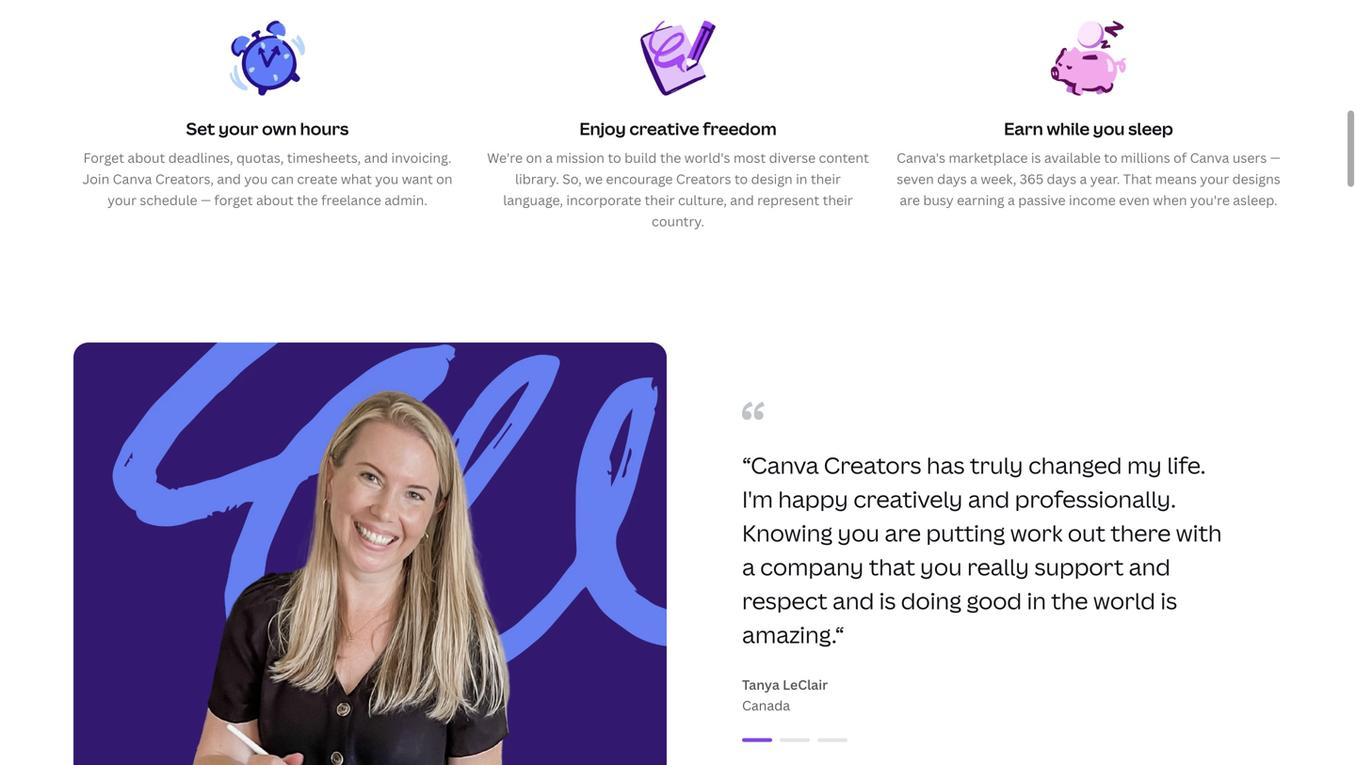 Task type: vqa. For each thing, say whether or not it's contained in the screenshot.
the me on the top of the page
no



Task type: locate. For each thing, give the bounding box(es) containing it.
to left 'build'
[[608, 149, 621, 167]]

diverse
[[769, 149, 816, 167]]

1 horizontal spatial —
[[1270, 149, 1281, 167]]

1 horizontal spatial your
[[219, 117, 258, 140]]

days
[[937, 170, 967, 188], [1047, 170, 1077, 188]]

admin.
[[384, 191, 428, 209]]

culture,
[[678, 191, 727, 209]]

1 vertical spatial canva
[[113, 170, 152, 188]]

want
[[402, 170, 433, 188]]

is up 365
[[1031, 149, 1041, 167]]

and down truly
[[968, 484, 1010, 515]]

creators up the creatively
[[824, 450, 922, 481]]

schedule
[[140, 191, 197, 209]]

company
[[760, 552, 864, 582]]

set
[[186, 117, 215, 140]]

you right 'while'
[[1093, 117, 1125, 140]]

— left forget
[[201, 191, 211, 209]]

a
[[546, 149, 553, 167], [970, 170, 978, 188], [1080, 170, 1087, 188], [1008, 191, 1015, 209], [742, 552, 755, 582]]

2 vertical spatial the
[[1051, 586, 1088, 616]]

to up "year."
[[1104, 149, 1118, 167]]

canva inside set your own hours forget about deadlines, quotas, timesheets, and invoicing. join canva creators, and you can create what you want on your schedule — forget about the freelance admin.
[[113, 170, 152, 188]]

1 vertical spatial in
[[1027, 586, 1046, 616]]

can
[[271, 170, 294, 188]]

passive
[[1018, 191, 1066, 209]]

leclair
[[783, 676, 828, 694]]

to
[[608, 149, 621, 167], [1104, 149, 1118, 167], [735, 170, 748, 188]]

creators inside enjoy creative freedom we're on a mission to build the world's most diverse content library. so, we encourage creators to design in their language, incorporate their culture, and represent their country.
[[676, 170, 731, 188]]

1 vertical spatial the
[[297, 191, 318, 209]]

is inside the earn while you sleep canva's marketplace is available to millions of canva users — seven days a week, 365 days a year. that means your designs are busy earning a passive income even when you're asleep.
[[1031, 149, 1041, 167]]

about right forget
[[128, 149, 165, 167]]

most
[[734, 149, 766, 167]]

0 vertical spatial in
[[796, 170, 808, 188]]

are down the creatively
[[885, 518, 921, 548]]

that
[[1123, 170, 1152, 188]]

1 vertical spatial your
[[1200, 170, 1229, 188]]

and inside enjoy creative freedom we're on a mission to build the world's most diverse content library. so, we encourage creators to design in their language, incorporate their culture, and represent their country.
[[730, 191, 754, 209]]

are
[[900, 191, 920, 209], [885, 518, 921, 548]]

creators
[[676, 170, 731, 188], [824, 450, 922, 481]]

support
[[1035, 552, 1124, 582]]

mission
[[556, 149, 605, 167]]

enjoy creative freedom we're on a mission to build the world's most diverse content library. so, we encourage creators to design in their language, incorporate their culture, and represent their country.
[[487, 117, 869, 230]]

there
[[1111, 518, 1171, 548]]

good
[[967, 586, 1022, 616]]

on up library.
[[526, 149, 542, 167]]

0 horizontal spatial —
[[201, 191, 211, 209]]

what
[[341, 170, 372, 188]]

you're
[[1190, 191, 1230, 209]]

their
[[811, 170, 841, 188], [645, 191, 675, 209], [823, 191, 853, 209]]

2 horizontal spatial the
[[1051, 586, 1088, 616]]

about down can
[[256, 191, 294, 209]]

available
[[1044, 149, 1101, 167]]

forget
[[214, 191, 253, 209]]

in down diverse
[[796, 170, 808, 188]]

means
[[1155, 170, 1197, 188]]

creatively
[[854, 484, 963, 515]]

hours
[[300, 117, 349, 140]]

a left "year."
[[1080, 170, 1087, 188]]

sleep
[[1128, 117, 1173, 140]]

1 horizontal spatial to
[[735, 170, 748, 188]]

2 vertical spatial your
[[107, 191, 137, 209]]

1 horizontal spatial in
[[1027, 586, 1046, 616]]

my
[[1127, 450, 1162, 481]]

create
[[297, 170, 338, 188]]

1 horizontal spatial is
[[1031, 149, 1041, 167]]

0 horizontal spatial the
[[297, 191, 318, 209]]

on right want
[[436, 170, 453, 188]]

days up the busy on the top of page
[[937, 170, 967, 188]]

you up doing
[[920, 552, 962, 582]]

and
[[364, 149, 388, 167], [217, 170, 241, 188], [730, 191, 754, 209], [968, 484, 1010, 515], [1129, 552, 1171, 582], [833, 586, 874, 616]]

and down that
[[833, 586, 874, 616]]

so,
[[563, 170, 582, 188]]

in right good
[[1027, 586, 1046, 616]]

your down join
[[107, 191, 137, 209]]

when
[[1153, 191, 1187, 209]]

0 horizontal spatial canva
[[113, 170, 152, 188]]

0 horizontal spatial about
[[128, 149, 165, 167]]

canva
[[1190, 149, 1230, 167], [113, 170, 152, 188]]

creators up culture,
[[676, 170, 731, 188]]

1 horizontal spatial the
[[660, 149, 681, 167]]

has
[[927, 450, 965, 481]]

days down available
[[1047, 170, 1077, 188]]

freedom
[[703, 117, 777, 140]]

canva right of
[[1190, 149, 1230, 167]]

in inside "canva creators has truly changed my life. i'm happy creatively and professionally. knowing you are putting work out there with a company that you really support and respect and is doing good in the world is amazing."
[[1027, 586, 1046, 616]]

on inside enjoy creative freedom we're on a mission to build the world's most diverse content library. so, we encourage creators to design in their language, incorporate their culture, and represent their country.
[[526, 149, 542, 167]]

work
[[1010, 518, 1063, 548]]

the right 'build'
[[660, 149, 681, 167]]

of
[[1174, 149, 1187, 167]]

"canva creators has truly changed my life. i'm happy creatively and professionally. knowing you are putting work out there with a company that you really support and respect and is doing good in the world is amazing."
[[742, 450, 1222, 650]]

your up you're
[[1200, 170, 1229, 188]]

is down that
[[879, 586, 896, 616]]

and down design
[[730, 191, 754, 209]]

the down support
[[1051, 586, 1088, 616]]

tanya
[[742, 676, 780, 694]]

0 vertical spatial on
[[526, 149, 542, 167]]

0 vertical spatial canva
[[1190, 149, 1230, 167]]

2 horizontal spatial to
[[1104, 149, 1118, 167]]

0 vertical spatial —
[[1270, 149, 1281, 167]]

0 horizontal spatial creators
[[676, 170, 731, 188]]

1 days from the left
[[937, 170, 967, 188]]

the down "create"
[[297, 191, 318, 209]]

0 horizontal spatial in
[[796, 170, 808, 188]]

changed
[[1029, 450, 1122, 481]]

0 vertical spatial creators
[[676, 170, 731, 188]]

— right the users
[[1270, 149, 1281, 167]]

with
[[1176, 518, 1222, 548]]

canva down forget
[[113, 170, 152, 188]]

is right the world
[[1161, 586, 1177, 616]]

2 horizontal spatial is
[[1161, 586, 1177, 616]]

language,
[[503, 191, 563, 209]]

0 vertical spatial the
[[660, 149, 681, 167]]

0 horizontal spatial on
[[436, 170, 453, 188]]

are down seven
[[900, 191, 920, 209]]

2 horizontal spatial your
[[1200, 170, 1229, 188]]

1 horizontal spatial canva
[[1190, 149, 1230, 167]]

about
[[128, 149, 165, 167], [256, 191, 294, 209]]

quotation mark image
[[742, 402, 765, 420]]

world
[[1093, 586, 1156, 616]]

0 vertical spatial are
[[900, 191, 920, 209]]

you inside the earn while you sleep canva's marketplace is available to millions of canva users — seven days a week, 365 days a year. that means your designs are busy earning a passive income even when you're asleep.
[[1093, 117, 1125, 140]]

1 vertical spatial about
[[256, 191, 294, 209]]

select a quotation tab list
[[689, 729, 1283, 752]]

1 vertical spatial —
[[201, 191, 211, 209]]

in
[[796, 170, 808, 188], [1027, 586, 1046, 616]]

1 vertical spatial creators
[[824, 450, 922, 481]]

0 horizontal spatial days
[[937, 170, 967, 188]]

1 horizontal spatial about
[[256, 191, 294, 209]]

1 horizontal spatial on
[[526, 149, 542, 167]]

build
[[625, 149, 657, 167]]

a up 'respect'
[[742, 552, 755, 582]]

0 horizontal spatial your
[[107, 191, 137, 209]]

a up library.
[[546, 149, 553, 167]]

own
[[262, 117, 297, 140]]

in inside enjoy creative freedom we're on a mission to build the world's most diverse content library. so, we encourage creators to design in their language, incorporate their culture, and represent their country.
[[796, 170, 808, 188]]

a inside enjoy creative freedom we're on a mission to build the world's most diverse content library. so, we encourage creators to design in their language, incorporate their culture, and represent their country.
[[546, 149, 553, 167]]

you up admin.
[[375, 170, 399, 188]]

—
[[1270, 149, 1281, 167], [201, 191, 211, 209]]

enjoy
[[580, 117, 626, 140]]

1 horizontal spatial creators
[[824, 450, 922, 481]]

content
[[819, 149, 869, 167]]

1 vertical spatial on
[[436, 170, 453, 188]]

the inside "canva creators has truly changed my life. i'm happy creatively and professionally. knowing you are putting work out there with a company that you really support and respect and is doing good in the world is amazing."
[[1051, 586, 1088, 616]]

earn
[[1004, 117, 1043, 140]]

1 vertical spatial are
[[885, 518, 921, 548]]

knowing
[[742, 518, 833, 548]]

your up quotas,
[[219, 117, 258, 140]]

that
[[869, 552, 915, 582]]

to down 'most'
[[735, 170, 748, 188]]

1 horizontal spatial days
[[1047, 170, 1077, 188]]

seven
[[897, 170, 934, 188]]

is
[[1031, 149, 1041, 167], [879, 586, 896, 616], [1161, 586, 1177, 616]]

really
[[967, 552, 1030, 582]]

the
[[660, 149, 681, 167], [297, 191, 318, 209], [1051, 586, 1088, 616]]

you
[[1093, 117, 1125, 140], [244, 170, 268, 188], [375, 170, 399, 188], [838, 518, 880, 548], [920, 552, 962, 582]]



Task type: describe. For each thing, give the bounding box(es) containing it.
incorporate
[[566, 191, 641, 209]]

"canva
[[742, 450, 819, 481]]

and up forget
[[217, 170, 241, 188]]

represent
[[757, 191, 820, 209]]

designs
[[1233, 170, 1281, 188]]

millions
[[1121, 149, 1170, 167]]

on inside set your own hours forget about deadlines, quotas, timesheets, and invoicing. join canva creators, and you can create what you want on your schedule — forget about the freelance admin.
[[436, 170, 453, 188]]

canva inside the earn while you sleep canva's marketplace is available to millions of canva users — seven days a week, 365 days a year. that means your designs are busy earning a passive income even when you're asleep.
[[1190, 149, 1230, 167]]

the inside set your own hours forget about deadlines, quotas, timesheets, and invoicing. join canva creators, and you can create what you want on your schedule — forget about the freelance admin.
[[297, 191, 318, 209]]

quotas,
[[236, 149, 284, 167]]

life.
[[1167, 450, 1206, 481]]

— inside the earn while you sleep canva's marketplace is available to millions of canva users — seven days a week, 365 days a year. that means your designs are busy earning a passive income even when you're asleep.
[[1270, 149, 1281, 167]]

while
[[1047, 117, 1090, 140]]

a inside "canva creators has truly changed my life. i'm happy creatively and professionally. knowing you are putting work out there with a company that you really support and respect and is doing good in the world is amazing."
[[742, 552, 755, 582]]

creators,
[[155, 170, 214, 188]]

0 horizontal spatial is
[[879, 586, 896, 616]]

creators inside "canva creators has truly changed my life. i'm happy creatively and professionally. knowing you are putting work out there with a company that you really support and respect and is doing good in the world is amazing."
[[824, 450, 922, 481]]

you down quotas,
[[244, 170, 268, 188]]

creative
[[630, 117, 700, 140]]

canva's
[[897, 149, 946, 167]]

we
[[585, 170, 603, 188]]

set your own hours forget about deadlines, quotas, timesheets, and invoicing. join canva creators, and you can create what you want on your schedule — forget about the freelance admin.
[[82, 117, 453, 209]]

asleep.
[[1233, 191, 1278, 209]]

to inside the earn while you sleep canva's marketplace is available to millions of canva users — seven days a week, 365 days a year. that means your designs are busy earning a passive income even when you're asleep.
[[1104, 149, 1118, 167]]

users
[[1233, 149, 1267, 167]]

even
[[1119, 191, 1150, 209]]

out
[[1068, 518, 1106, 548]]

365
[[1020, 170, 1044, 188]]

putting
[[926, 518, 1005, 548]]

we're
[[487, 149, 523, 167]]

library.
[[515, 170, 559, 188]]

you up that
[[838, 518, 880, 548]]

0 horizontal spatial to
[[608, 149, 621, 167]]

encourage
[[606, 170, 673, 188]]

year.
[[1090, 170, 1120, 188]]

the inside enjoy creative freedom we're on a mission to build the world's most diverse content library. so, we encourage creators to design in their language, incorporate their culture, and represent their country.
[[660, 149, 681, 167]]

2 days from the left
[[1047, 170, 1077, 188]]

freelance
[[321, 191, 381, 209]]

join
[[82, 170, 110, 188]]

i'm
[[742, 484, 773, 515]]

are inside "canva creators has truly changed my life. i'm happy creatively and professionally. knowing you are putting work out there with a company that you really support and respect and is doing good in the world is amazing."
[[885, 518, 921, 548]]

deadlines,
[[168, 149, 233, 167]]

a down week,
[[1008, 191, 1015, 209]]

forget
[[83, 149, 124, 167]]

busy
[[923, 191, 954, 209]]

0 vertical spatial your
[[219, 117, 258, 140]]

truly
[[970, 450, 1024, 481]]

and down there
[[1129, 552, 1171, 582]]

respect
[[742, 586, 828, 616]]

world's
[[685, 149, 730, 167]]

income
[[1069, 191, 1116, 209]]

earn while you sleep canva's marketplace is available to millions of canva users — seven days a week, 365 days a year. that means your designs are busy earning a passive income even when you're asleep.
[[897, 117, 1281, 209]]

design
[[751, 170, 793, 188]]

timesheets,
[[287, 149, 361, 167]]

are inside the earn while you sleep canva's marketplace is available to millions of canva users — seven days a week, 365 days a year. that means your designs are busy earning a passive income even when you're asleep.
[[900, 191, 920, 209]]

doing
[[901, 586, 962, 616]]

professionally.
[[1015, 484, 1176, 515]]

tanya leclair canada
[[742, 676, 828, 715]]

country.
[[652, 212, 704, 230]]

and up the what at the left
[[364, 149, 388, 167]]

canada
[[742, 697, 790, 715]]

0 vertical spatial about
[[128, 149, 165, 167]]

happy
[[778, 484, 849, 515]]

marketplace
[[949, 149, 1028, 167]]

your inside the earn while you sleep canva's marketplace is available to millions of canva users — seven days a week, 365 days a year. that means your designs are busy earning a passive income even when you're asleep.
[[1200, 170, 1229, 188]]

a up earning
[[970, 170, 978, 188]]

week,
[[981, 170, 1017, 188]]

— inside set your own hours forget about deadlines, quotas, timesheets, and invoicing. join canva creators, and you can create what you want on your schedule — forget about the freelance admin.
[[201, 191, 211, 209]]

earning
[[957, 191, 1005, 209]]

amazing."
[[742, 620, 844, 650]]

invoicing.
[[391, 149, 452, 167]]



